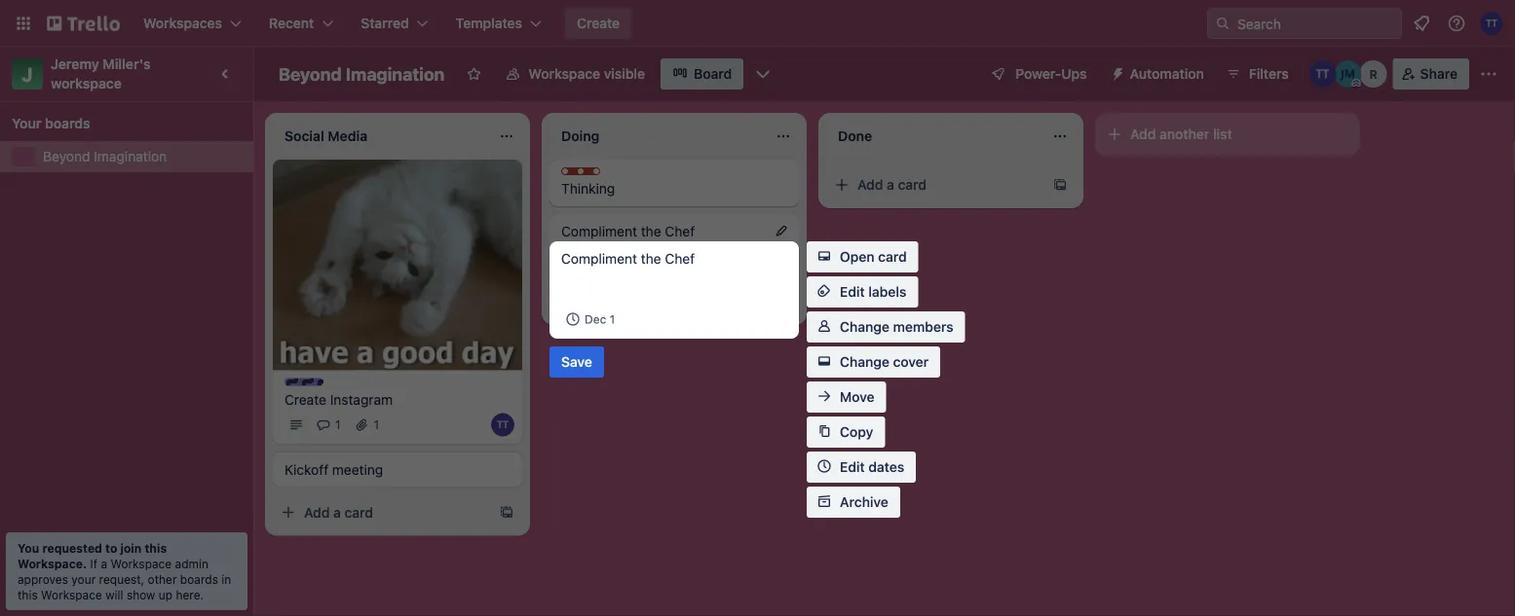 Task type: locate. For each thing, give the bounding box(es) containing it.
0 horizontal spatial boards
[[45, 115, 90, 132]]

add
[[1130, 126, 1156, 142], [857, 177, 883, 193], [581, 294, 607, 310], [304, 505, 330, 521]]

a for add a card button related to the top create from template… icon
[[887, 177, 894, 193]]

0 horizontal spatial add a card
[[304, 505, 373, 521]]

a right the if
[[101, 557, 107, 571]]

color: purple, title: none image
[[285, 378, 324, 386]]

boards inside if a workspace admin approves your request, other boards in this workspace will show up here.
[[180, 573, 218, 587]]

compliment the chef
[[561, 224, 695, 240]]

1 horizontal spatial create from template… image
[[1052, 177, 1068, 193]]

2 change from the top
[[840, 354, 890, 370]]

cover
[[893, 354, 929, 370]]

add another list button
[[1095, 113, 1360, 156]]

card down the 'compliment the chef'
[[621, 294, 650, 310]]

1 vertical spatial boards
[[180, 573, 218, 587]]

members
[[893, 319, 954, 335]]

card up open card
[[898, 177, 927, 193]]

search image
[[1215, 16, 1231, 31]]

1 vertical spatial dec
[[585, 313, 606, 326]]

thinking
[[561, 181, 615, 197]]

Compliment the Chef text field
[[561, 249, 787, 304]]

0 vertical spatial imagination
[[346, 63, 445, 84]]

a up open card
[[887, 177, 894, 193]]

beyond imagination inside board name text box
[[279, 63, 445, 84]]

2 horizontal spatial add a card button
[[826, 170, 1045, 201]]

dec 1 checkbox down compliment
[[561, 246, 621, 269]]

1 dec from the top
[[585, 250, 606, 264]]

j
[[22, 62, 33, 85]]

1 horizontal spatial imagination
[[346, 63, 445, 84]]

terry turtle (terryturtle) image
[[1309, 60, 1337, 88]]

imagination left star or unstar board image
[[346, 63, 445, 84]]

compliment the chef link
[[561, 222, 787, 242]]

2 edit from the top
[[840, 459, 865, 476]]

1 horizontal spatial create
[[577, 15, 620, 31]]

change members button
[[807, 312, 965, 343]]

add a card button
[[826, 170, 1045, 201], [550, 286, 768, 318], [273, 497, 491, 529]]

add a card
[[857, 177, 927, 193], [581, 294, 650, 310], [304, 505, 373, 521]]

dec 1 up save
[[585, 313, 615, 326]]

0 vertical spatial dec
[[585, 250, 606, 264]]

1 vertical spatial change
[[840, 354, 890, 370]]

your boards with 1 items element
[[12, 112, 232, 135]]

0 vertical spatial workspace
[[529, 66, 600, 82]]

back to home image
[[47, 8, 120, 39]]

add left the another at right top
[[1130, 126, 1156, 142]]

create from template… image
[[1052, 177, 1068, 193], [499, 505, 514, 521]]

move button
[[807, 382, 886, 413]]

workspace down your
[[41, 589, 102, 602]]

edit
[[840, 284, 865, 300], [840, 459, 865, 476]]

primary element
[[0, 0, 1515, 47]]

add up save
[[581, 294, 607, 310]]

automation
[[1130, 66, 1204, 82]]

workspace
[[529, 66, 600, 82], [110, 557, 172, 571], [41, 589, 102, 602]]

up
[[159, 589, 173, 602]]

beyond imagination link
[[43, 147, 242, 167]]

beyond imagination
[[279, 63, 445, 84], [43, 149, 167, 165]]

add a card button down kickoff meeting link
[[273, 497, 491, 529]]

add a card button for the bottom create from template… icon
[[273, 497, 491, 529]]

add a card button down the
[[550, 286, 768, 318]]

dec 1
[[585, 250, 615, 264], [585, 313, 615, 326]]

this right the join
[[145, 542, 167, 555]]

jeremy
[[51, 56, 99, 72]]

0 vertical spatial add a card
[[857, 177, 927, 193]]

in
[[222, 573, 231, 587]]

1 horizontal spatial boards
[[180, 573, 218, 587]]

1 horizontal spatial this
[[145, 542, 167, 555]]

this
[[145, 542, 167, 555], [18, 589, 38, 602]]

add inside add another list button
[[1130, 126, 1156, 142]]

dec 1 for 2nd dec 1 "checkbox" from the bottom of the page
[[585, 250, 615, 264]]

2 vertical spatial add a card
[[304, 505, 373, 521]]

automation button
[[1103, 58, 1216, 90]]

you requested to join this workspace.
[[18, 542, 167, 571]]

0 vertical spatial create from template… image
[[1052, 177, 1068, 193]]

workspace visible
[[529, 66, 645, 82]]

1 vertical spatial dec 1 checkbox
[[561, 308, 621, 331]]

1
[[610, 250, 615, 264], [610, 313, 615, 326], [335, 418, 341, 432], [374, 418, 379, 432]]

boards right your
[[45, 115, 90, 132]]

power-ups
[[1016, 66, 1087, 82]]

another
[[1160, 126, 1210, 142]]

1 vertical spatial beyond
[[43, 149, 90, 165]]

1 vertical spatial add a card
[[581, 294, 650, 310]]

0 horizontal spatial add a card button
[[273, 497, 491, 529]]

imagination
[[346, 63, 445, 84], [94, 149, 167, 165]]

filters
[[1249, 66, 1289, 82]]

1 edit from the top
[[840, 284, 865, 300]]

Dec 1 checkbox
[[561, 246, 621, 269], [561, 308, 621, 331]]

dec up save
[[585, 313, 606, 326]]

0 horizontal spatial workspace
[[41, 589, 102, 602]]

0 vertical spatial dec 1 checkbox
[[561, 246, 621, 269]]

change up 'move'
[[840, 354, 890, 370]]

edit left labels
[[840, 284, 865, 300]]

edit for edit dates
[[840, 459, 865, 476]]

1 horizontal spatial beyond imagination
[[279, 63, 445, 84]]

1 vertical spatial dec 1
[[585, 313, 615, 326]]

a down the 'compliment the chef'
[[610, 294, 618, 310]]

card for middle add a card button
[[621, 294, 650, 310]]

create instagram link
[[285, 390, 511, 410]]

power-ups button
[[977, 58, 1099, 90]]

edit inside button
[[840, 284, 865, 300]]

1 vertical spatial imagination
[[94, 149, 167, 165]]

create for create instagram
[[285, 392, 326, 408]]

imagination down the your boards with 1 items "element" at the top of page
[[94, 149, 167, 165]]

0 horizontal spatial beyond imagination
[[43, 149, 167, 165]]

Board name text field
[[269, 58, 454, 90]]

sm image
[[1103, 58, 1130, 86]]

0 horizontal spatial imagination
[[94, 149, 167, 165]]

dec
[[585, 250, 606, 264], [585, 313, 606, 326]]

thoughts
[[581, 169, 634, 182]]

imagination inside board name text box
[[346, 63, 445, 84]]

1 vertical spatial add a card button
[[550, 286, 768, 318]]

color: bold red, title: "thoughts" element
[[561, 168, 634, 182]]

show
[[127, 589, 155, 602]]

1 dec 1 from the top
[[585, 250, 615, 264]]

add up open card
[[857, 177, 883, 193]]

show menu image
[[1479, 64, 1499, 84]]

card
[[898, 177, 927, 193], [878, 249, 907, 265], [621, 294, 650, 310], [345, 505, 373, 521]]

1 dec 1 checkbox from the top
[[561, 246, 621, 269]]

1 horizontal spatial terry turtle (terryturtle) image
[[1480, 12, 1504, 35]]

beyond inside board name text box
[[279, 63, 342, 84]]

0 vertical spatial change
[[840, 319, 890, 335]]

2 horizontal spatial workspace
[[529, 66, 600, 82]]

r button
[[1360, 60, 1387, 88]]

1 vertical spatial workspace
[[110, 557, 172, 571]]

open information menu image
[[1447, 14, 1467, 33]]

Search field
[[1231, 9, 1401, 38]]

edit inside button
[[840, 459, 865, 476]]

1 change from the top
[[840, 319, 890, 335]]

dec 1 checkbox up save
[[561, 308, 621, 331]]

0 vertical spatial boards
[[45, 115, 90, 132]]

create down color: purple, title: none image
[[285, 392, 326, 408]]

0 horizontal spatial beyond
[[43, 149, 90, 165]]

0 vertical spatial beyond imagination
[[279, 63, 445, 84]]

dec for 2nd dec 1 "checkbox" from the top
[[585, 313, 606, 326]]

beyond
[[279, 63, 342, 84], [43, 149, 90, 165]]

0 vertical spatial this
[[145, 542, 167, 555]]

a down kickoff meeting
[[333, 505, 341, 521]]

0 vertical spatial beyond
[[279, 63, 342, 84]]

add a card up open card
[[857, 177, 927, 193]]

card down "meeting"
[[345, 505, 373, 521]]

compliment
[[561, 224, 637, 240]]

2 vertical spatial add a card button
[[273, 497, 491, 529]]

0 horizontal spatial create
[[285, 392, 326, 408]]

1 vertical spatial edit
[[840, 459, 865, 476]]

rubyanndersson (rubyanndersson) image
[[1360, 60, 1387, 88]]

your
[[12, 115, 41, 132]]

workspace left visible
[[529, 66, 600, 82]]

add a card for the top create from template… icon
[[857, 177, 927, 193]]

share button
[[1393, 58, 1469, 90]]

create
[[577, 15, 620, 31], [285, 392, 326, 408]]

1 vertical spatial create
[[285, 392, 326, 408]]

edit left dates in the right of the page
[[840, 459, 865, 476]]

1 down "create instagram"
[[335, 418, 341, 432]]

1 horizontal spatial beyond
[[279, 63, 342, 84]]

change
[[840, 319, 890, 335], [840, 354, 890, 370]]

add a card down the 'compliment the chef'
[[581, 294, 650, 310]]

1 vertical spatial this
[[18, 589, 38, 602]]

create inside button
[[577, 15, 620, 31]]

2 dec 1 from the top
[[585, 313, 615, 326]]

0 horizontal spatial this
[[18, 589, 38, 602]]

0 horizontal spatial create from template… image
[[499, 505, 514, 521]]

create button
[[565, 8, 632, 39]]

boards
[[45, 115, 90, 132], [180, 573, 218, 587]]

thinking link
[[561, 179, 787, 199]]

dec down compliment
[[585, 250, 606, 264]]

add a card button up open card
[[826, 170, 1045, 201]]

2 horizontal spatial add a card
[[857, 177, 927, 193]]

0 vertical spatial dec 1
[[585, 250, 615, 264]]

boards down the admin
[[180, 573, 218, 587]]

1 vertical spatial beyond imagination
[[43, 149, 167, 165]]

board
[[694, 66, 732, 82]]

change cover
[[840, 354, 929, 370]]

power-
[[1016, 66, 1061, 82]]

2 dec 1 checkbox from the top
[[561, 308, 621, 331]]

change down the edit labels button
[[840, 319, 890, 335]]

0 vertical spatial add a card button
[[826, 170, 1045, 201]]

a
[[887, 177, 894, 193], [610, 294, 618, 310], [333, 505, 341, 521], [101, 557, 107, 571]]

0 vertical spatial edit
[[840, 284, 865, 300]]

workspace down the join
[[110, 557, 172, 571]]

workspace.
[[18, 557, 87, 571]]

add a card down kickoff meeting
[[304, 505, 373, 521]]

visible
[[604, 66, 645, 82]]

this inside if a workspace admin approves your request, other boards in this workspace will show up here.
[[18, 589, 38, 602]]

this down approves
[[18, 589, 38, 602]]

workspace visible button
[[493, 58, 657, 90]]

create up workspace visible
[[577, 15, 620, 31]]

2 dec from the top
[[585, 313, 606, 326]]

meeting
[[332, 462, 383, 478]]

terry turtle (terryturtle) image
[[1480, 12, 1504, 35], [491, 414, 514, 437]]

1 vertical spatial terry turtle (terryturtle) image
[[491, 414, 514, 437]]

dec 1 down compliment
[[585, 250, 615, 264]]

0 vertical spatial create
[[577, 15, 620, 31]]



Task type: describe. For each thing, give the bounding box(es) containing it.
the
[[641, 224, 661, 240]]

workspace inside button
[[529, 66, 600, 82]]

0 notifications image
[[1410, 12, 1433, 35]]

open
[[840, 249, 875, 265]]

edit labels
[[840, 284, 907, 300]]

create instagram
[[285, 392, 393, 408]]

add a card for the bottom create from template… icon
[[304, 505, 373, 521]]

dec 1 for 2nd dec 1 "checkbox" from the top
[[585, 313, 615, 326]]

share
[[1420, 66, 1458, 82]]

1 down compliment
[[610, 250, 615, 264]]

2 vertical spatial workspace
[[41, 589, 102, 602]]

other
[[148, 573, 177, 587]]

instagram
[[330, 392, 393, 408]]

jeremy miller (jeremymiller198) image
[[1335, 60, 1362, 88]]

kickoff meeting
[[285, 462, 383, 478]]

1 vertical spatial create from template… image
[[499, 505, 514, 521]]

a for middle add a card button
[[610, 294, 618, 310]]

to
[[105, 542, 117, 555]]

approves
[[18, 573, 68, 587]]

requested
[[42, 542, 102, 555]]

dec for 2nd dec 1 "checkbox" from the bottom of the page
[[585, 250, 606, 264]]

1 down compliment the chef "text box"
[[610, 313, 615, 326]]

if
[[90, 557, 97, 571]]

thoughts thinking
[[561, 169, 634, 197]]

0 vertical spatial terry turtle (terryturtle) image
[[1480, 12, 1504, 35]]

copy
[[840, 424, 873, 440]]

change members
[[840, 319, 954, 335]]

request,
[[99, 573, 144, 587]]

archive
[[840, 495, 889, 511]]

move
[[840, 389, 875, 405]]

change for change members
[[840, 319, 890, 335]]

r
[[1370, 67, 1378, 81]]

this inside you requested to join this workspace.
[[145, 542, 167, 555]]

add down kickoff
[[304, 505, 330, 521]]

edit card image
[[774, 223, 789, 239]]

star or unstar board image
[[466, 66, 482, 82]]

your boards
[[12, 115, 90, 132]]

dates
[[869, 459, 905, 476]]

card for add a card button for the bottom create from template… icon
[[345, 505, 373, 521]]

1 down 'instagram'
[[374, 418, 379, 432]]

list
[[1213, 126, 1232, 142]]

customize views image
[[753, 64, 773, 84]]

board link
[[661, 58, 744, 90]]

card right open
[[878, 249, 907, 265]]

filters button
[[1220, 58, 1295, 90]]

workspace
[[51, 76, 122, 92]]

edit dates
[[840, 459, 905, 476]]

archive button
[[807, 487, 900, 518]]

kickoff
[[285, 462, 329, 478]]

open card link
[[807, 242, 919, 273]]

jeremy miller's workspace
[[51, 56, 154, 92]]

1 horizontal spatial workspace
[[110, 557, 172, 571]]

1 horizontal spatial add a card
[[581, 294, 650, 310]]

edit labels button
[[807, 277, 918, 308]]

1 horizontal spatial add a card button
[[550, 286, 768, 318]]

beyond inside beyond imagination link
[[43, 149, 90, 165]]

chef
[[665, 224, 695, 240]]

here.
[[176, 589, 204, 602]]

add a card button for the top create from template… icon
[[826, 170, 1045, 201]]

admin
[[175, 557, 208, 571]]

card for add a card button related to the top create from template… icon
[[898, 177, 927, 193]]

your
[[71, 573, 96, 587]]

ups
[[1061, 66, 1087, 82]]

change for change cover
[[840, 354, 890, 370]]

change cover button
[[807, 347, 941, 378]]

if a workspace admin approves your request, other boards in this workspace will show up here.
[[18, 557, 231, 602]]

copy button
[[807, 417, 885, 448]]

will
[[105, 589, 123, 602]]

you
[[18, 542, 39, 555]]

labels
[[869, 284, 907, 300]]

kickoff meeting link
[[285, 460, 511, 480]]

add another list
[[1130, 126, 1232, 142]]

a inside if a workspace admin approves your request, other boards in this workspace will show up here.
[[101, 557, 107, 571]]

a for add a card button for the bottom create from template… icon
[[333, 505, 341, 521]]

edit for edit labels
[[840, 284, 865, 300]]

miller's
[[103, 56, 151, 72]]

0 horizontal spatial terry turtle (terryturtle) image
[[491, 414, 514, 437]]

edit dates button
[[807, 452, 916, 483]]

save
[[561, 354, 592, 370]]

join
[[120, 542, 142, 555]]

save button
[[550, 347, 604, 378]]

open card
[[840, 249, 907, 265]]

create for create
[[577, 15, 620, 31]]

boards inside "element"
[[45, 115, 90, 132]]



Task type: vqa. For each thing, say whether or not it's contained in the screenshot.
the left 'And'
no



